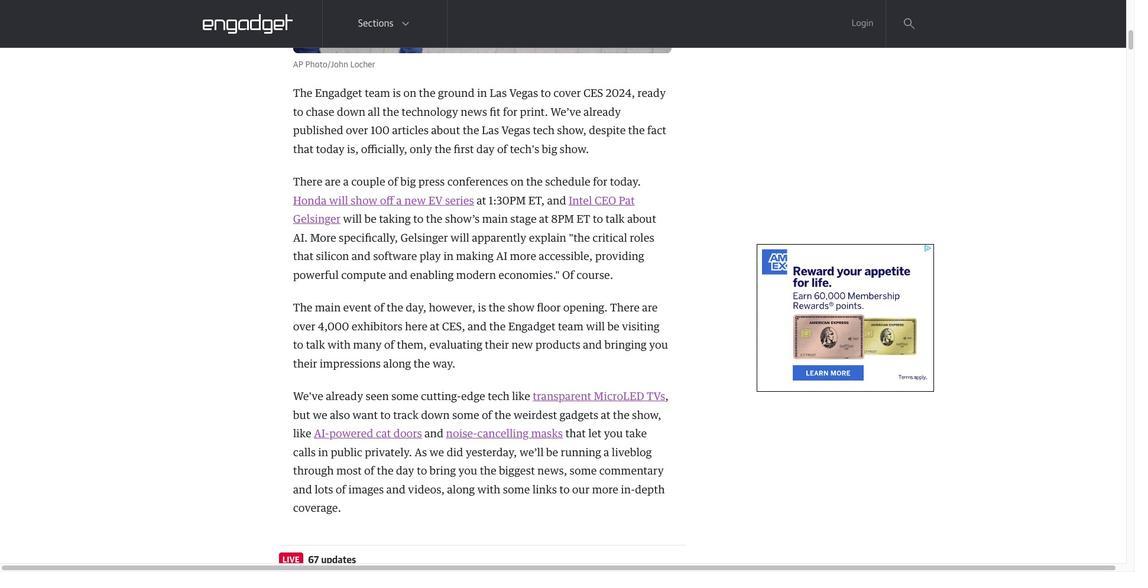 Task type: vqa. For each thing, say whether or not it's contained in the screenshot.
be in Will Be Taking To The Show'S Main Stage At 8Pm Et To Talk About Ai. More Specifically, Gelsinger Will Apparently Explain "The Critical Roles That Silicon And Software Play In Making Ai More Accessible, Providing Powerful Compute And Enabling Modern Economies." Of Course.
yes



Task type: locate. For each thing, give the bounding box(es) containing it.
tech inside the engadget team is on the ground in las vegas to cover ces 2024, ready to chase down all the technology news fit for print. we've already published over 100 articles about the las vegas tech show, despite the fact that today is, officially, only the first day of tech's big show.
[[533, 126, 555, 137]]

we inside , but we also want to track down some of the weirdest gadgets at the show, like
[[313, 411, 327, 421]]

las
[[490, 89, 507, 99], [482, 126, 499, 137]]

0 horizontal spatial for
[[503, 107, 518, 118]]

0 vertical spatial on
[[403, 89, 417, 99]]

masks
[[531, 429, 563, 440]]

bring
[[430, 467, 456, 477]]

despite
[[589, 126, 626, 137]]

1 vertical spatial the
[[293, 303, 313, 314]]

their right the evaluating
[[485, 341, 509, 351]]

0 horizontal spatial show
[[351, 196, 378, 207]]

2 vertical spatial you
[[458, 467, 477, 477]]

of up exhibitors
[[374, 303, 384, 314]]

show, inside , but we also want to track down some of the weirdest gadgets at the show, like
[[632, 411, 661, 421]]

67 updates
[[308, 556, 356, 566]]

coverage.
[[293, 504, 341, 514]]

for right fit
[[503, 107, 518, 118]]

down left all
[[337, 107, 365, 118]]

vegas up print.
[[509, 89, 538, 99]]

cancelling
[[477, 429, 529, 440]]

1 vertical spatial we
[[430, 448, 444, 459]]

in down ai- on the bottom left of the page
[[318, 448, 328, 459]]

0 vertical spatial along
[[383, 359, 411, 370]]

1 horizontal spatial about
[[627, 215, 656, 225]]

1 vertical spatial talk
[[306, 341, 325, 351]]

show, down tvs
[[632, 411, 661, 421]]

0 vertical spatial tech
[[533, 126, 555, 137]]

is inside the engadget team is on the ground in las vegas to cover ces 2024, ready to chase down all the technology news fit for print. we've already published over 100 articles about the las vegas tech show, despite the fact that today is, officially, only the first day of tech's big show.
[[393, 89, 401, 99]]

las down fit
[[482, 126, 499, 137]]

accessible,
[[539, 252, 593, 263]]

in right play
[[444, 252, 454, 263]]

their up the we've at the left bottom
[[293, 359, 317, 370]]

in up "news"
[[477, 89, 487, 99]]

0 vertical spatial we
[[313, 411, 327, 421]]

already inside the engadget team is on the ground in las vegas to cover ces 2024, ready to chase down all the technology news fit for print. we've already published over 100 articles about the las vegas tech show, despite the fact that today is, officially, only the first day of tech's big show.
[[584, 107, 621, 118]]

1 horizontal spatial new
[[512, 341, 533, 351]]

1 vertical spatial team
[[558, 322, 584, 333]]

course.
[[577, 271, 613, 281]]

0 vertical spatial with
[[328, 341, 351, 351]]

1 horizontal spatial in
[[444, 252, 454, 263]]

you right the let
[[604, 429, 623, 440]]

1 vertical spatial gelsinger
[[401, 233, 448, 244]]

team
[[365, 89, 390, 99], [558, 322, 584, 333]]

transparent microled tvs link
[[533, 392, 665, 403]]

is right however,
[[478, 303, 486, 314]]

but
[[293, 411, 310, 421]]

0 horizontal spatial on
[[403, 89, 417, 99]]

and right ces,
[[468, 322, 487, 333]]

intel
[[569, 196, 592, 207]]

1 horizontal spatial a
[[396, 196, 402, 207]]

are inside the main event of the day, however, is the show floor opening. there are over 4,000 exhibitors here at ces, and the engadget team will be visiting to talk with many of them, evaluating their new products and bringing you their impressions along the way.
[[642, 303, 658, 314]]

0 vertical spatial like
[[512, 392, 530, 403]]

advertisement region
[[757, 244, 934, 392]]

more
[[310, 233, 336, 244]]

a left 'liveblog'
[[604, 448, 609, 459]]

0 vertical spatial in
[[477, 89, 487, 99]]

1 vertical spatial that
[[293, 252, 314, 263]]

1 horizontal spatial is
[[478, 303, 486, 314]]

1 vertical spatial more
[[592, 485, 619, 496]]

0 horizontal spatial talk
[[306, 341, 325, 351]]

et
[[577, 215, 590, 225]]

a inside that let you take calls in public privately. as we did yesterday, we'll be running a liveblog through most of the day to bring you the biggest news, some commentary and lots of images and videos, along with some links to our more in-depth coverage.
[[604, 448, 609, 459]]

along down bring
[[447, 485, 475, 496]]

roles
[[630, 233, 654, 244]]

at left the 8pm
[[539, 215, 549, 225]]

that inside the engadget team is on the ground in las vegas to cover ces 2024, ready to chase down all the technology news fit for print. we've already published over 100 articles about the las vegas tech show, despite the fact that today is, officially, only the first day of tech's big show.
[[293, 145, 314, 155]]

more left in-
[[592, 485, 619, 496]]

0 horizontal spatial already
[[326, 392, 363, 403]]

some down running in the bottom of the page
[[570, 467, 597, 477]]

show down couple
[[351, 196, 378, 207]]

on up technology
[[403, 89, 417, 99]]

2 vertical spatial in
[[318, 448, 328, 459]]

new left the products
[[512, 341, 533, 351]]

1 horizontal spatial with
[[477, 485, 501, 496]]

1 horizontal spatial more
[[592, 485, 619, 496]]

main up 4,000
[[315, 303, 341, 314]]

0 horizontal spatial like
[[293, 429, 311, 440]]

talk up critical at top right
[[606, 215, 625, 225]]

some inside , but we also want to track down some of the weirdest gadgets at the show, like
[[452, 411, 479, 421]]

over left 4,000
[[293, 322, 315, 333]]

there inside the main event of the day, however, is the show floor opening. there are over 4,000 exhibitors here at ces, and the engadget team will be visiting to talk with many of them, evaluating their new products and bringing you their impressions along the way.
[[610, 303, 640, 314]]

at inside , but we also want to track down some of the weirdest gadgets at the show, like
[[601, 411, 611, 421]]

compute
[[341, 271, 386, 281]]

are up honda
[[325, 177, 341, 188]]

1 vertical spatial for
[[593, 177, 608, 188]]

over inside the main event of the day, however, is the show floor opening. there are over 4,000 exhibitors here at ces, and the engadget team will be visiting to talk with many of them, evaluating their new products and bringing you their impressions along the way.
[[293, 322, 315, 333]]

taking
[[379, 215, 411, 225]]

1 vertical spatial be
[[607, 322, 620, 333]]

be
[[365, 215, 377, 225], [607, 322, 620, 333], [546, 448, 558, 459]]

most
[[336, 467, 362, 477]]

1 the from the top
[[293, 89, 313, 99]]

with down biggest
[[477, 485, 501, 496]]

to up the we've at the left bottom
[[293, 341, 303, 351]]

0 vertical spatial be
[[365, 215, 377, 225]]

show left floor
[[508, 303, 535, 314]]

2 vertical spatial that
[[565, 429, 586, 440]]

more inside will be taking to the show's main stage at 8pm et to talk about ai. more specifically, gelsinger will apparently explain "the critical roles that silicon and software play in making ai more accessible, providing powerful compute and enabling modern economies." of course.
[[510, 252, 536, 263]]

1 horizontal spatial tech
[[533, 126, 555, 137]]

the up cancelling
[[495, 411, 511, 421]]

through
[[293, 467, 334, 477]]

of right many
[[384, 341, 394, 351]]

transparent
[[533, 392, 592, 403]]

we right as
[[430, 448, 444, 459]]

a left couple
[[343, 177, 349, 188]]

commentary
[[599, 467, 664, 477]]

and left bringing
[[583, 341, 602, 351]]

will inside the main event of the day, however, is the show floor opening. there are over 4,000 exhibitors here at ces, and the engadget team will be visiting to talk with many of them, evaluating their new products and bringing you their impressions along the way.
[[586, 322, 605, 333]]

to inside the main event of the day, however, is the show floor opening. there are over 4,000 exhibitors here at ces, and the engadget team will be visiting to talk with many of them, evaluating their new products and bringing you their impressions along the way.
[[293, 341, 303, 351]]

the down powerful
[[293, 303, 313, 314]]

be up bringing
[[607, 322, 620, 333]]

making
[[456, 252, 494, 263]]

new left ev on the left top of the page
[[404, 196, 426, 207]]

0 horizontal spatial more
[[510, 252, 536, 263]]

way.
[[433, 359, 456, 370]]

ap photo/john locher
[[293, 61, 375, 69]]

1 horizontal spatial their
[[485, 341, 509, 351]]

that down ai.
[[293, 252, 314, 263]]

the
[[293, 89, 313, 99], [293, 303, 313, 314]]

gelsinger inside intel ceo pat gelsinger
[[293, 215, 341, 225]]

in inside will be taking to the show's main stage at 8pm et to talk about ai. more specifically, gelsinger will apparently explain "the critical roles that silicon and software play in making ai more accessible, providing powerful compute and enabling modern economies." of course.
[[444, 252, 454, 263]]

1 horizontal spatial down
[[421, 411, 450, 421]]

1 vertical spatial big
[[400, 177, 416, 188]]

0 vertical spatial day
[[476, 145, 495, 155]]

already up despite
[[584, 107, 621, 118]]

yesterday,
[[466, 448, 517, 459]]

to inside , but we also want to track down some of the weirdest gadgets at the show, like
[[380, 411, 391, 421]]

1 vertical spatial over
[[293, 322, 315, 333]]

0 vertical spatial you
[[649, 341, 668, 351]]

with inside that let you take calls in public privately. as we did yesterday, we'll be running a liveblog through most of the day to bring you the biggest news, some commentary and lots of images and videos, along with some links to our more in-depth coverage.
[[477, 485, 501, 496]]

1 horizontal spatial be
[[546, 448, 558, 459]]

1 horizontal spatial show,
[[632, 411, 661, 421]]

of right lots
[[336, 485, 346, 496]]

0 vertical spatial the
[[293, 89, 313, 99]]

at right here on the bottom
[[430, 322, 440, 333]]

100
[[371, 126, 390, 137]]

down up ai-powered cat doors and noise-cancelling masks
[[421, 411, 450, 421]]

gelsinger inside will be taking to the show's main stage at 8pm et to talk about ai. more specifically, gelsinger will apparently explain "the critical roles that silicon and software play in making ai more accessible, providing powerful compute and enabling modern economies." of course.
[[401, 233, 448, 244]]

that inside that let you take calls in public privately. as we did yesterday, we'll be running a liveblog through most of the day to bring you the biggest news, some commentary and lots of images and videos, along with some links to our more in-depth coverage.
[[565, 429, 586, 440]]

visiting
[[622, 322, 660, 333]]

big left press
[[400, 177, 416, 188]]

play
[[420, 252, 441, 263]]

2 horizontal spatial be
[[607, 322, 620, 333]]

new
[[404, 196, 426, 207], [512, 341, 533, 351]]

in inside that let you take calls in public privately. as we did yesterday, we'll be running a liveblog through most of the day to bring you the biggest news, some commentary and lots of images and videos, along with some links to our more in-depth coverage.
[[318, 448, 328, 459]]

1 horizontal spatial already
[[584, 107, 621, 118]]

we
[[313, 411, 327, 421], [430, 448, 444, 459]]

at inside the main event of the day, however, is the show floor opening. there are over 4,000 exhibitors here at ces, and the engadget team will be visiting to talk with many of them, evaluating their new products and bringing you their impressions along the way.
[[430, 322, 440, 333]]

1 vertical spatial with
[[477, 485, 501, 496]]

1 vertical spatial vegas
[[501, 126, 530, 137]]

the inside the main event of the day, however, is the show floor opening. there are over 4,000 exhibitors here at ces, and the engadget team will be visiting to talk with many of them, evaluating their new products and bringing you their impressions along the way.
[[293, 303, 313, 314]]

the down them,
[[414, 359, 430, 370]]

down
[[337, 107, 365, 118], [421, 411, 450, 421]]

0 horizontal spatial a
[[343, 177, 349, 188]]

doors
[[394, 429, 422, 440]]

engadget down floor
[[508, 322, 556, 333]]

1 horizontal spatial you
[[604, 429, 623, 440]]

0 horizontal spatial there
[[293, 177, 323, 188]]

1 vertical spatial engadget
[[508, 322, 556, 333]]

a right 'off'
[[396, 196, 402, 207]]

1 vertical spatial tech
[[488, 392, 510, 403]]

our
[[572, 485, 590, 496]]

more
[[510, 252, 536, 263], [592, 485, 619, 496]]

the up chase
[[293, 89, 313, 99]]

the left day,
[[387, 303, 403, 314]]

that inside will be taking to the show's main stage at 8pm et to talk about ai. more specifically, gelsinger will apparently explain "the critical roles that silicon and software play in making ai more accessible, providing powerful compute and enabling modern economies." of course.
[[293, 252, 314, 263]]

1 vertical spatial day
[[396, 467, 414, 477]]

more up economies."
[[510, 252, 536, 263]]

1 vertical spatial are
[[642, 303, 658, 314]]

1 horizontal spatial engadget
[[508, 322, 556, 333]]

of inside the engadget team is on the ground in las vegas to cover ces 2024, ready to chase down all the technology news fit for print. we've already published over 100 articles about the las vegas tech show, despite the fact that today is, officially, only the first day of tech's big show.
[[497, 145, 507, 155]]

1 horizontal spatial we
[[430, 448, 444, 459]]

engadget inside the engadget team is on the ground in las vegas to cover ces 2024, ready to chase down all the technology news fit for print. we've already published over 100 articles about the las vegas tech show, despite the fact that today is, officially, only the first day of tech's big show.
[[315, 89, 362, 99]]

0 horizontal spatial about
[[431, 126, 460, 137]]

the inside will be taking to the show's main stage at 8pm et to talk about ai. more specifically, gelsinger will apparently explain "the critical roles that silicon and software play in making ai more accessible, providing powerful compute and enabling modern economies." of course.
[[426, 215, 443, 225]]

1 vertical spatial show,
[[632, 411, 661, 421]]

today.
[[610, 177, 641, 188]]

public
[[331, 448, 362, 459]]

them,
[[397, 341, 427, 351]]

1 horizontal spatial gelsinger
[[401, 233, 448, 244]]

the inside the engadget team is on the ground in las vegas to cover ces 2024, ready to chase down all the technology news fit for print. we've already published over 100 articles about the las vegas tech show, despite the fact that today is, officially, only the first day of tech's big show.
[[293, 89, 313, 99]]

of inside , but we also want to track down some of the weirdest gadgets at the show, like
[[482, 411, 492, 421]]

0 horizontal spatial engadget
[[315, 89, 362, 99]]

login
[[852, 19, 874, 28]]

main
[[482, 215, 508, 225], [315, 303, 341, 314]]

at
[[477, 196, 486, 207], [539, 215, 549, 225], [430, 322, 440, 333], [601, 411, 611, 421]]

their
[[485, 341, 509, 351], [293, 359, 317, 370]]

1 horizontal spatial show
[[508, 303, 535, 314]]

that down gadgets
[[565, 429, 586, 440]]

tech's
[[510, 145, 539, 155]]

"the
[[569, 233, 590, 244]]

some
[[391, 392, 419, 403], [452, 411, 479, 421], [570, 467, 597, 477], [503, 485, 530, 496]]

1 vertical spatial their
[[293, 359, 317, 370]]

honda
[[293, 196, 327, 207]]

0 vertical spatial more
[[510, 252, 536, 263]]

0 horizontal spatial tech
[[488, 392, 510, 403]]

about up 'roles' on the right top of page
[[627, 215, 656, 225]]

like
[[512, 392, 530, 403], [293, 429, 311, 440]]

1 horizontal spatial like
[[512, 392, 530, 403]]

intel ceo pat gelsinger
[[293, 196, 635, 225]]

the down the microled
[[613, 411, 630, 421]]

show,
[[557, 126, 586, 137], [632, 411, 661, 421]]

1 vertical spatial down
[[421, 411, 450, 421]]

tech down print.
[[533, 126, 555, 137]]

like inside , but we also want to track down some of the weirdest gadgets at the show, like
[[293, 429, 311, 440]]

1 horizontal spatial big
[[542, 145, 557, 155]]

1 vertical spatial there
[[610, 303, 640, 314]]

1 vertical spatial is
[[478, 303, 486, 314]]

let
[[588, 429, 602, 440]]

0 horizontal spatial over
[[293, 322, 315, 333]]

the down privately.
[[377, 467, 394, 477]]

specifically,
[[339, 233, 398, 244]]

take
[[625, 429, 647, 440]]

about down technology
[[431, 126, 460, 137]]

show, up show.
[[557, 126, 586, 137]]

about inside the engadget team is on the ground in las vegas to cover ces 2024, ready to chase down all the technology news fit for print. we've already published over 100 articles about the las vegas tech show, despite the fact that today is, officially, only the first day of tech's big show.
[[431, 126, 460, 137]]

the down ev on the left top of the page
[[426, 215, 443, 225]]

ces,
[[442, 322, 465, 333]]

down inside , but we also want to track down some of the weirdest gadgets at the show, like
[[421, 411, 450, 421]]

on up 1:30pm
[[511, 177, 524, 188]]

and right images
[[386, 485, 406, 496]]

0 horizontal spatial gelsinger
[[293, 215, 341, 225]]

of down "we've already seen some cutting-edge tech like transparent microled tvs"
[[482, 411, 492, 421]]

honda will show off a new ev series at 1:30pm et, and
[[293, 196, 569, 207]]

to up cat
[[380, 411, 391, 421]]

you
[[649, 341, 668, 351], [604, 429, 623, 440], [458, 467, 477, 477]]

0 horizontal spatial are
[[325, 177, 341, 188]]

in-
[[621, 485, 635, 496]]

0 vertical spatial is
[[393, 89, 401, 99]]

talk inside the main event of the day, however, is the show floor opening. there are over 4,000 exhibitors here at ces, and the engadget team will be visiting to talk with many of them, evaluating their new products and bringing you their impressions along the way.
[[306, 341, 325, 351]]

sections
[[358, 19, 394, 28]]

the for the main event of the day, however, is the show floor opening. there are over 4,000 exhibitors here at ces, and the engadget team will be visiting to talk with many of them, evaluating their new products and bringing you their impressions along the way.
[[293, 303, 313, 314]]

software
[[373, 252, 417, 263]]

there up honda
[[293, 177, 323, 188]]

1 vertical spatial already
[[326, 392, 363, 403]]

0 vertical spatial show,
[[557, 126, 586, 137]]

sections button
[[322, 0, 447, 47]]

1 vertical spatial main
[[315, 303, 341, 314]]

like down but
[[293, 429, 311, 440]]

be inside that let you take calls in public privately. as we did yesterday, we'll be running a liveblog through most of the day to bring you the biggest news, some commentary and lots of images and videos, along with some links to our more in-depth coverage.
[[546, 448, 558, 459]]

explain
[[529, 233, 566, 244]]

news,
[[537, 467, 567, 477]]

main inside will be taking to the show's main stage at 8pm et to talk about ai. more specifically, gelsinger will apparently explain "the critical roles that silicon and software play in making ai more accessible, providing powerful compute and enabling modern economies." of course.
[[482, 215, 508, 225]]

some up track
[[391, 392, 419, 403]]

search image
[[903, 18, 915, 30]]

main up apparently
[[482, 215, 508, 225]]

impressions
[[320, 359, 381, 370]]

0 horizontal spatial with
[[328, 341, 351, 351]]

1 vertical spatial like
[[293, 429, 311, 440]]

2 the from the top
[[293, 303, 313, 314]]

will down show's
[[450, 233, 469, 244]]

already up also
[[326, 392, 363, 403]]

with
[[328, 341, 351, 351], [477, 485, 501, 496]]

1 vertical spatial show
[[508, 303, 535, 314]]

be inside the main event of the day, however, is the show floor opening. there are over 4,000 exhibitors here at ces, and the engadget team will be visiting to talk with many of them, evaluating their new products and bringing you their impressions along the way.
[[607, 322, 620, 333]]

0 vertical spatial for
[[503, 107, 518, 118]]

about inside will be taking to the show's main stage at 8pm et to talk about ai. more specifically, gelsinger will apparently explain "the critical roles that silicon and software play in making ai more accessible, providing powerful compute and enabling modern economies." of course.
[[627, 215, 656, 225]]

0 vertical spatial engadget
[[315, 89, 362, 99]]

of left tech's
[[497, 145, 507, 155]]

a
[[343, 177, 349, 188], [396, 196, 402, 207], [604, 448, 609, 459]]

published
[[293, 126, 343, 137]]

like up weirdest
[[512, 392, 530, 403]]

the up technology
[[419, 89, 436, 99]]

1 vertical spatial about
[[627, 215, 656, 225]]

silicon
[[316, 252, 349, 263]]

stage
[[510, 215, 537, 225]]

big left show.
[[542, 145, 557, 155]]

you down did
[[458, 467, 477, 477]]

tech right "edge"
[[488, 392, 510, 403]]

some up noise-
[[452, 411, 479, 421]]

1 horizontal spatial team
[[558, 322, 584, 333]]

engadget inside the main event of the day, however, is the show floor opening. there are over 4,000 exhibitors here at ces, and the engadget team will be visiting to talk with many of them, evaluating their new products and bringing you their impressions along the way.
[[508, 322, 556, 333]]

off
[[380, 196, 394, 207]]

2 vertical spatial be
[[546, 448, 558, 459]]

1 horizontal spatial for
[[593, 177, 608, 188]]

with down 4,000
[[328, 341, 351, 351]]

0 vertical spatial gelsinger
[[293, 215, 341, 225]]

0 vertical spatial main
[[482, 215, 508, 225]]

the left first
[[435, 145, 451, 155]]

series
[[445, 196, 474, 207]]

0 horizontal spatial in
[[318, 448, 328, 459]]

are
[[325, 177, 341, 188], [642, 303, 658, 314]]

also
[[330, 411, 350, 421]]

along inside that let you take calls in public privately. as we did yesterday, we'll be running a liveblog through most of the day to bring you the biggest news, some commentary and lots of images and videos, along with some links to our more in-depth coverage.
[[447, 485, 475, 496]]

2 horizontal spatial you
[[649, 341, 668, 351]]

gelsinger up play
[[401, 233, 448, 244]]

0 vertical spatial over
[[346, 126, 368, 137]]

0 horizontal spatial down
[[337, 107, 365, 118]]

engadget up chase
[[315, 89, 362, 99]]

today
[[316, 145, 345, 155]]

the main event of the day, however, is the show floor opening. there are over 4,000 exhibitors here at ces, and the engadget team will be visiting to talk with many of them, evaluating their new products and bringing you their impressions along the way.
[[293, 303, 668, 370]]

about
[[431, 126, 460, 137], [627, 215, 656, 225]]

team up all
[[365, 89, 390, 99]]

show inside the main event of the day, however, is the show floor opening. there are over 4,000 exhibitors here at ces, and the engadget team will be visiting to talk with many of them, evaluating their new products and bringing you their impressions along the way.
[[508, 303, 535, 314]]

las up fit
[[490, 89, 507, 99]]

critical
[[593, 233, 627, 244]]

powered
[[329, 429, 373, 440]]

biggest
[[499, 467, 535, 477]]

ces
[[584, 89, 603, 99]]

are up visiting
[[642, 303, 658, 314]]

ready
[[638, 89, 666, 99]]

1 vertical spatial on
[[511, 177, 524, 188]]

you down visiting
[[649, 341, 668, 351]]



Task type: describe. For each thing, give the bounding box(es) containing it.
of up 'off'
[[388, 177, 398, 188]]

news
[[461, 107, 487, 118]]

track
[[393, 411, 419, 421]]

big inside the engadget team is on the ground in las vegas to cover ces 2024, ready to chase down all the technology news fit for print. we've already published over 100 articles about the las vegas tech show, despite the fact that today is, officially, only the first day of tech's big show.
[[542, 145, 557, 155]]

0 vertical spatial a
[[343, 177, 349, 188]]

the engadget team is on the ground in las vegas to cover ces 2024, ready to chase down all the technology news fit for print. we've already published over 100 articles about the las vegas tech show, despite the fact that today is, officially, only the first day of tech's big show.
[[293, 89, 666, 155]]

day,
[[406, 303, 426, 314]]

will up "specifically,"
[[343, 215, 362, 225]]

0 horizontal spatial their
[[293, 359, 317, 370]]

1:30pm
[[489, 196, 526, 207]]

here
[[405, 322, 428, 333]]

to down as
[[417, 467, 427, 477]]

the down modern
[[489, 303, 505, 314]]

show.
[[560, 145, 589, 155]]

team inside the engadget team is on the ground in las vegas to cover ces 2024, ready to chase down all the technology news fit for print. we've already published over 100 articles about the las vegas tech show, despite the fact that today is, officially, only the first day of tech's big show.
[[365, 89, 390, 99]]

the right ces,
[[489, 322, 506, 333]]

the down "news"
[[463, 126, 479, 137]]

that let you take calls in public privately. as we did yesterday, we'll be running a liveblog through most of the day to bring you the biggest news, some commentary and lots of images and videos, along with some links to our more in-depth coverage.
[[293, 429, 665, 514]]

officially,
[[361, 145, 407, 155]]

along inside the main event of the day, however, is the show floor opening. there are over 4,000 exhibitors here at ces, and the engadget team will be visiting to talk with many of them, evaluating their new products and bringing you their impressions along the way.
[[383, 359, 411, 370]]

as
[[415, 448, 427, 459]]

cutting-
[[421, 392, 461, 403]]

privately.
[[365, 448, 412, 459]]

login link
[[852, 18, 874, 29]]

we've already seen some cutting-edge tech like transparent microled tvs
[[293, 392, 665, 403]]

at inside will be taking to the show's main stage at 8pm et to talk about ai. more specifically, gelsinger will apparently explain "the critical roles that silicon and software play in making ai more accessible, providing powerful compute and enabling modern economies." of course.
[[539, 215, 549, 225]]

ai-powered cat doors and noise-cancelling masks
[[314, 429, 563, 440]]

schedule
[[545, 177, 591, 188]]

show's
[[445, 215, 480, 225]]

updates
[[321, 556, 356, 566]]

1 horizontal spatial on
[[511, 177, 524, 188]]

talk inside will be taking to the show's main stage at 8pm et to talk about ai. more specifically, gelsinger will apparently explain "the critical roles that silicon and software play in making ai more accessible, providing powerful compute and enabling modern economies." of course.
[[606, 215, 625, 225]]

of
[[562, 271, 574, 281]]

be inside will be taking to the show's main stage at 8pm et to talk about ai. more specifically, gelsinger will apparently explain "the critical roles that silicon and software play in making ai more accessible, providing powerful compute and enabling modern economies." of course.
[[365, 215, 377, 225]]

we've
[[293, 392, 323, 403]]

0 vertical spatial new
[[404, 196, 426, 207]]

the left fact
[[628, 126, 645, 137]]

articles
[[392, 126, 429, 137]]

of up images
[[364, 467, 375, 477]]

1 vertical spatial you
[[604, 429, 623, 440]]

liveblog
[[612, 448, 652, 459]]

we inside that let you take calls in public privately. as we did yesterday, we'll be running a liveblog through most of the day to bring you the biggest news, some commentary and lots of images and videos, along with some links to our more in-depth coverage.
[[430, 448, 444, 459]]

67
[[308, 556, 319, 566]]

the up et,
[[526, 177, 543, 188]]

ap
[[293, 61, 303, 69]]

powerful
[[293, 271, 339, 281]]

seen
[[366, 392, 389, 403]]

apparently
[[472, 233, 527, 244]]

to down honda will show off a new ev series at 1:30pm et, and
[[413, 215, 424, 225]]

will right honda
[[329, 196, 348, 207]]

engadget us image
[[203, 14, 292, 33]]

ai-
[[314, 429, 329, 440]]

modern
[[456, 271, 496, 281]]

0 horizontal spatial you
[[458, 467, 477, 477]]

many
[[353, 341, 382, 351]]

only
[[410, 145, 432, 155]]

event
[[343, 303, 372, 314]]

conferences
[[447, 177, 508, 188]]

opening.
[[563, 303, 608, 314]]

photo/john
[[305, 61, 348, 69]]

with inside the main event of the day, however, is the show floor opening. there are over 4,000 exhibitors here at ces, and the engadget team will be visiting to talk with many of them, evaluating their new products and bringing you their impressions along the way.
[[328, 341, 351, 351]]

and left lots
[[293, 485, 312, 496]]

4,000
[[318, 322, 349, 333]]

over inside the engadget team is on the ground in las vegas to cover ces 2024, ready to chase down all the technology news fit for print. we've already published over 100 articles about the las vegas tech show, despite the fact that today is, officially, only the first day of tech's big show.
[[346, 126, 368, 137]]

to left our
[[559, 485, 570, 496]]

weirdest
[[514, 411, 557, 421]]

exhibitors
[[352, 322, 403, 333]]

the right all
[[383, 107, 399, 118]]

et,
[[528, 196, 545, 207]]

0 vertical spatial their
[[485, 341, 509, 351]]

will be taking to the show's main stage at 8pm et to talk about ai. more specifically, gelsinger will apparently explain "the critical roles that silicon and software play in making ai more accessible, providing powerful compute and enabling modern economies." of course.
[[293, 215, 656, 281]]

fit
[[490, 107, 501, 118]]

the for the engadget team is on the ground in las vegas to cover ces 2024, ready to chase down all the technology news fit for print. we've already published over 100 articles about the las vegas tech show, despite the fact that today is, officially, only the first day of tech's big show.
[[293, 89, 313, 99]]

day inside the engadget team is on the ground in las vegas to cover ces 2024, ready to chase down all the technology news fit for print. we've already published over 100 articles about the las vegas tech show, despite the fact that today is, officially, only the first day of tech's big show.
[[476, 145, 495, 155]]

team inside the main event of the day, however, is the show floor opening. there are over 4,000 exhibitors here at ces, and the engadget team will be visiting to talk with many of them, evaluating their new products and bringing you their impressions along the way.
[[558, 322, 584, 333]]

on inside the engadget team is on the ground in las vegas to cover ces 2024, ready to chase down all the technology news fit for print. we've already published over 100 articles about the las vegas tech show, despite the fact that today is, officially, only the first day of tech's big show.
[[403, 89, 417, 99]]

, but we also want to track down some of the weirdest gadgets at the show, like
[[293, 392, 669, 440]]

ai.
[[293, 233, 308, 244]]

in inside the engadget team is on the ground in las vegas to cover ces 2024, ready to chase down all the technology news fit for print. we've already published over 100 articles about the las vegas tech show, despite the fact that today is, officially, only the first day of tech's big show.
[[477, 89, 487, 99]]

is inside the main event of the day, however, is the show floor opening. there are over 4,000 exhibitors here at ces, and the engadget team will be visiting to talk with many of them, evaluating their new products and bringing you their impressions along the way.
[[478, 303, 486, 314]]

0 vertical spatial show
[[351, 196, 378, 207]]

ceo
[[595, 196, 616, 207]]

some down biggest
[[503, 485, 530, 496]]

main inside the main event of the day, however, is the show floor opening. there are over 4,000 exhibitors here at ces, and the engadget team will be visiting to talk with many of them, evaluating their new products and bringing you their impressions along the way.
[[315, 303, 341, 314]]

0 vertical spatial vegas
[[509, 89, 538, 99]]

you inside the main event of the day, however, is the show floor opening. there are over 4,000 exhibitors here at ces, and the engadget team will be visiting to talk with many of them, evaluating their new products and bringing you their impressions along the way.
[[649, 341, 668, 351]]

enabling
[[410, 271, 454, 281]]

we'll
[[519, 448, 544, 459]]

more inside that let you take calls in public privately. as we did yesterday, we'll be running a liveblog through most of the day to bring you the biggest news, some commentary and lots of images and videos, along with some links to our more in-depth coverage.
[[592, 485, 619, 496]]

however,
[[429, 303, 475, 314]]

is,
[[347, 145, 359, 155]]

noise-cancelling masks link
[[446, 429, 563, 440]]

1 vertical spatial las
[[482, 126, 499, 137]]

economies."
[[499, 271, 560, 281]]

,
[[665, 392, 669, 403]]

at down conferences
[[477, 196, 486, 207]]

and up as
[[425, 429, 444, 440]]

new inside the main event of the day, however, is the show floor opening. there are over 4,000 exhibitors here at ces, and the engadget team will be visiting to talk with many of them, evaluating their new products and bringing you their impressions along the way.
[[512, 341, 533, 351]]

to left chase
[[293, 107, 303, 118]]

floor
[[537, 303, 561, 314]]

tvs
[[647, 392, 665, 403]]

ai-powered cat doors link
[[314, 429, 422, 440]]

press
[[418, 177, 445, 188]]

day inside that let you take calls in public privately. as we did yesterday, we'll be running a liveblog through most of the day to bring you the biggest news, some commentary and lots of images and videos, along with some links to our more in-depth coverage.
[[396, 467, 414, 477]]

videos,
[[408, 485, 445, 496]]

and down software
[[389, 271, 408, 281]]

gadgets
[[560, 411, 598, 421]]

images
[[348, 485, 384, 496]]

depth
[[635, 485, 665, 496]]

8pm
[[551, 215, 574, 225]]

fact
[[647, 126, 666, 137]]

links
[[533, 485, 557, 496]]

to left cover
[[541, 89, 551, 99]]

and up the 8pm
[[547, 196, 566, 207]]

and up compute
[[352, 252, 371, 263]]

ai
[[496, 252, 508, 263]]

there are a couple of big press conferences on the schedule for today.
[[293, 177, 641, 188]]

products
[[536, 341, 581, 351]]

for inside the engadget team is on the ground in las vegas to cover ces 2024, ready to chase down all the technology news fit for print. we've already published over 100 articles about the las vegas tech show, despite the fact that today is, officially, only the first day of tech's big show.
[[503, 107, 518, 118]]

microled
[[594, 392, 644, 403]]

0 vertical spatial las
[[490, 89, 507, 99]]

to right et
[[593, 215, 603, 225]]

show, inside the engadget team is on the ground in las vegas to cover ces 2024, ready to chase down all the technology news fit for print. we've already published over 100 articles about the las vegas tech show, despite the fact that today is, officially, only the first day of tech's big show.
[[557, 126, 586, 137]]

first
[[454, 145, 474, 155]]

lots
[[315, 485, 333, 496]]

down inside the engadget team is on the ground in las vegas to cover ces 2024, ready to chase down all the technology news fit for print. we've already published over 100 articles about the las vegas tech show, despite the fact that today is, officially, only the first day of tech's big show.
[[337, 107, 365, 118]]

the down yesterday,
[[480, 467, 497, 477]]

ground
[[438, 89, 475, 99]]

honda will show off a new ev series link
[[293, 196, 474, 207]]



